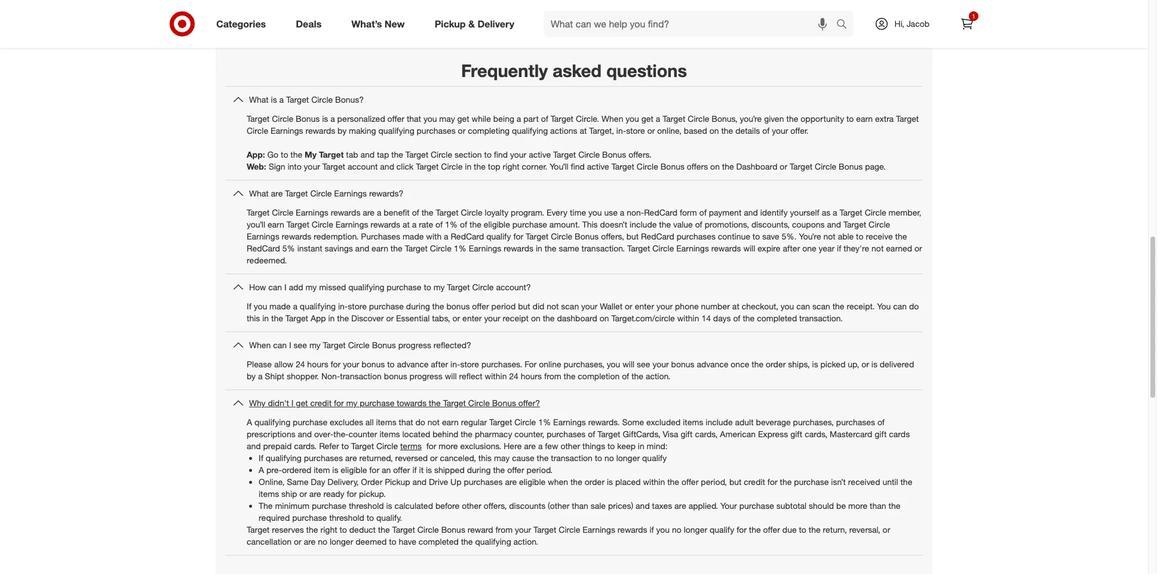 Task type: vqa. For each thing, say whether or not it's contained in the screenshot.
"GIFT" within the Harry's holiday shaving gift set
no



Task type: locate. For each thing, give the bounding box(es) containing it.
purchase down ready
[[312, 501, 347, 511]]

when up the please
[[249, 340, 271, 350]]

1 vertical spatial during
[[467, 465, 491, 475]]

2 vertical spatial 1%
[[539, 417, 551, 428]]

may inside target circle bonus is a personalized offer that you may get while being a part of target circle. when you get a target circle bonus, you're given the opportunity to earn extra target circle earnings rewards by making qualifying purchases or completing qualifying actions at target, in-store or online, based on the details of your offer.
[[440, 113, 455, 124]]

1 vertical spatial after
[[431, 359, 448, 370]]

if inside terms for more exclusions. here are a few other things to keep in mind: if qualifying purchases are returned, reversed or canceled, this may cause the transaction to no longer qualify a pre-ordered item is eligible for an offer if it is shipped during the offer period. online, same day delivery, order pickup and drive up purchases are eligible when the order is placed within the offer period, but credit for the purchase isn't received until the items ship or are ready for pickup. the minimum purchase threshold is calculated before other offers, discounts (other than sale prices) and taxes are applied. your purchase subtotal should be more than the required purchase threshold to qualify. target reserves the right to deduct the target circle bonus reward from your target circle earnings rewards if you no longer qualify for the offer due to the return, reversal, or cancellation or are no longer deemed to have completed the qualifying action.
[[259, 453, 263, 463]]

2 horizontal spatial store
[[627, 125, 645, 136]]

dashboard
[[737, 161, 778, 171]]

not up behind
[[428, 417, 440, 428]]

hi,
[[895, 19, 905, 29]]

use
[[605, 207, 618, 218]]

0 horizontal spatial order
[[585, 477, 605, 487]]

1 link
[[955, 11, 981, 37]]

1 vertical spatial at
[[403, 219, 410, 229]]

1 horizontal spatial transaction
[[551, 453, 593, 463]]

or inside app: go to the my target tab and tap the target circle section to find your active target circle bonus offers. web: sign into your target account and click target circle in the top right corner. you'll find active target circle bonus offers on the dashboard or target circle bonus page.
[[780, 161, 788, 171]]

a inside please allow 24 hours for your bonus to advance after in-store purchases. for online purchases, you will see your bonus advance once the order ships, is picked up, or is delivered by a shipt shopper. non-transaction bonus progress will reflect within 24 hours from the completion of the action.
[[258, 371, 263, 381]]

2 vertical spatial within
[[643, 477, 665, 487]]

or up the section
[[458, 125, 466, 136]]

2 vertical spatial eligible
[[519, 477, 546, 487]]

details
[[736, 125, 761, 136]]

active
[[529, 149, 551, 159], [587, 161, 610, 171]]

earned
[[887, 243, 913, 253]]

purchase
[[513, 219, 547, 229], [387, 282, 422, 292], [369, 301, 404, 311], [360, 398, 395, 408], [293, 417, 328, 428], [795, 477, 829, 487], [312, 501, 347, 511], [740, 501, 775, 511], [292, 513, 327, 523]]

jacob
[[907, 19, 930, 29]]

credit down non-
[[310, 398, 332, 408]]

made down rate
[[403, 231, 424, 241]]

1 vertical spatial from
[[496, 525, 513, 535]]

0 horizontal spatial will
[[445, 371, 457, 381]]

subtotal
[[777, 501, 807, 511]]

than down until
[[870, 501, 887, 511]]

in inside app: go to the my target tab and tap the target circle section to find your active target circle bonus offers. web: sign into your target account and click target circle in the top right corner. you'll find active target circle bonus offers on the dashboard or target circle bonus page.
[[465, 161, 472, 171]]

at right number
[[733, 301, 740, 311]]

longer
[[617, 453, 640, 463], [684, 525, 708, 535], [330, 537, 353, 547]]

what down "web:"
[[249, 188, 269, 198]]

right inside app: go to the my target tab and tap the target circle section to find your active target circle bonus offers. web: sign into your target account and click target circle in the top right corner. you'll find active target circle bonus offers on the dashboard or target circle bonus page.
[[503, 161, 520, 171]]

store inside if you made a qualifying in-store purchase during the bonus offer period but did not scan your wallet or enter your phone number at checkout, you can scan the receipt. you can do this in the target app in the discover or essential tabs, or enter your receipt on the dashboard on target.com/circle within 14 days of the completed transaction.
[[348, 301, 367, 311]]

behind
[[433, 429, 459, 440]]

bonus down before
[[442, 525, 466, 535]]

2 horizontal spatial in-
[[617, 125, 627, 136]]

1 what from the top
[[249, 94, 269, 104]]

is down what is a target circle bonus?
[[322, 113, 328, 124]]

target circle earnings rewards are a benefit of the target circle loyalty program. every time you use a non-redcard form of payment and identify yourself as a target circle member, you'll earn target circle earnings rewards at a rate of 1% of the eligible purchase amount. this doesn't include the value of promotions, discounts, coupons and target circle earnings rewards redemption. purchases made with a redcard qualify for target circle bonus offers, but redcard purchases continue to save 5%. you're not able to receive the redcard 5% instant savings and earn the target circle 1% earnings rewards in the same transaction. target circle earnings rewards will expire after one year if they're not earned or redeemed.
[[247, 207, 923, 265]]

0 horizontal spatial if
[[413, 465, 417, 475]]

1 horizontal spatial will
[[623, 359, 635, 370]]

circle inside "dropdown button"
[[310, 188, 332, 198]]

0 vertical spatial 24
[[296, 359, 305, 370]]

rewards up 'purchases'
[[371, 219, 401, 229]]

wallet
[[600, 301, 623, 311]]

go
[[267, 149, 279, 159]]

to down things
[[595, 453, 603, 463]]

the right reserves
[[306, 525, 318, 535]]

get
[[458, 113, 470, 124], [642, 113, 654, 124], [296, 398, 308, 408]]

1 vertical spatial store
[[348, 301, 367, 311]]

offer
[[388, 113, 405, 124], [472, 301, 489, 311], [393, 465, 410, 475], [508, 465, 525, 475], [682, 477, 699, 487], [764, 525, 781, 535]]

the up period. at left
[[537, 453, 549, 463]]

do
[[910, 301, 919, 311], [416, 417, 426, 428]]

at inside target circle bonus is a personalized offer that you may get while being a part of target circle. when you get a target circle bonus, you're given the opportunity to earn extra target circle earnings rewards by making qualifying purchases or completing qualifying actions at target, in-store or online, based on the details of your offer.
[[580, 125, 587, 136]]

qualifying up prescriptions
[[255, 417, 291, 428]]

pre-
[[267, 465, 282, 475]]

top
[[488, 161, 501, 171]]

include up american
[[706, 417, 733, 428]]

on down did
[[531, 313, 541, 323]]

do inside if you made a qualifying in-store purchase during the bonus offer period but did not scan your wallet or enter your phone number at checkout, you can scan the receipt. you can do this in the target app in the discover or essential tabs, or enter your receipt on the dashboard on target.com/circle within 14 days of the completed transaction.
[[910, 301, 919, 311]]

taxes
[[652, 501, 673, 511]]

bonus down this
[[575, 231, 599, 241]]

what inside "dropdown button"
[[249, 188, 269, 198]]

qualify down loyalty
[[487, 231, 511, 241]]

2 vertical spatial but
[[730, 477, 742, 487]]

1 vertical spatial but
[[518, 301, 531, 311]]

due
[[783, 525, 797, 535]]

2 what from the top
[[249, 188, 269, 198]]

progress down essential
[[399, 340, 432, 350]]

2 vertical spatial store
[[461, 359, 479, 370]]

0 vertical spatial hours
[[307, 359, 329, 370]]

offers, down doesn't on the right
[[601, 231, 625, 241]]

1 vertical spatial see
[[637, 359, 651, 370]]

earnings inside terms for more exclusions. here are a few other things to keep in mind: if qualifying purchases are returned, reversed or canceled, this may cause the transaction to no longer qualify a pre-ordered item is eligible for an offer if it is shipped during the offer period. online, same day delivery, order pickup and drive up purchases are eligible when the order is placed within the offer period, but credit for the purchase isn't received until the items ship or are ready for pickup. the minimum purchase threshold is calculated before other offers, discounts (other than sale prices) and taxes are applied. your purchase subtotal should be more than the required purchase threshold to qualify. target reserves the right to deduct the target circle bonus reward from your target circle earnings rewards if you no longer qualify for the offer due to the return, reversal, or cancellation or are no longer deemed to have completed the qualifying action.
[[583, 525, 616, 535]]

target.com/circle
[[612, 313, 675, 323]]

1 vertical spatial when
[[249, 340, 271, 350]]

offers,
[[601, 231, 625, 241], [484, 501, 507, 511]]

0 horizontal spatial store
[[348, 301, 367, 311]]

asked
[[553, 59, 602, 81]]

dashboard
[[557, 313, 598, 323]]

app:
[[247, 149, 265, 159]]

1 gift from the left
[[681, 429, 693, 440]]

items down online,
[[259, 489, 279, 499]]

and left taxes
[[636, 501, 650, 511]]

you inside terms for more exclusions. here are a few other things to keep in mind: if qualifying purchases are returned, reversed or canceled, this may cause the transaction to no longer qualify a pre-ordered item is eligible for an offer if it is shipped during the offer period. online, same day delivery, order pickup and drive up purchases are eligible when the order is placed within the offer period, but credit for the purchase isn't received until the items ship or are ready for pickup. the minimum purchase threshold is calculated before other offers, discounts (other than sale prices) and taxes are applied. your purchase subtotal should be more than the required purchase threshold to qualify. target reserves the right to deduct the target circle bonus reward from your target circle earnings rewards if you no longer qualify for the offer due to the return, reversal, or cancellation or are no longer deemed to have completed the qualifying action.
[[657, 525, 670, 535]]

how
[[249, 282, 266, 292]]

a inside terms for more exclusions. here are a few other things to keep in mind: if qualifying purchases are returned, reversed or canceled, this may cause the transaction to no longer qualify a pre-ordered item is eligible for an offer if it is shipped during the offer period. online, same day delivery, order pickup and drive up purchases are eligible when the order is placed within the offer period, but credit for the purchase isn't received until the items ship or are ready for pickup. the minimum purchase threshold is calculated before other offers, discounts (other than sale prices) and taxes are applied. your purchase subtotal should be more than the required purchase threshold to qualify. target reserves the right to deduct the target circle bonus reward from your target circle earnings rewards if you no longer qualify for the offer due to the return, reversal, or cancellation or are no longer deemed to have completed the qualifying action.
[[539, 441, 543, 451]]

the down until
[[889, 501, 901, 511]]

or inside please allow 24 hours for your bonus to advance after in-store purchases. for online purchases, you will see your bonus advance once the order ships, is picked up, or is delivered by a shipt shopper. non-transaction bonus progress will reflect within 24 hours from the completion of the action.
[[862, 359, 870, 370]]

0 horizontal spatial transaction
[[340, 371, 382, 381]]

0 vertical spatial in-
[[617, 125, 627, 136]]

0 vertical spatial offers,
[[601, 231, 625, 241]]

enter
[[635, 301, 655, 311], [463, 313, 482, 323]]

in right the app
[[328, 313, 335, 323]]

search
[[831, 19, 860, 31]]

0 horizontal spatial eligible
[[341, 465, 367, 475]]

based
[[684, 125, 708, 136]]

why didn't i get credit for my purchase towards the target circle bonus offer? button
[[225, 390, 924, 417]]

0 horizontal spatial gift
[[681, 429, 693, 440]]

0 horizontal spatial during
[[406, 301, 430, 311]]

on inside target circle bonus is a personalized offer that you may get while being a part of target circle. when you get a target circle bonus, you're given the opportunity to earn extra target circle earnings rewards by making qualifying purchases or completing qualifying actions at target, in-store or online, based on the details of your offer.
[[710, 125, 719, 136]]

items right excluded
[[683, 417, 704, 428]]

made inside if you made a qualifying in-store purchase during the bonus offer period but did not scan your wallet or enter your phone number at checkout, you can scan the receipt. you can do this in the target app in the discover or essential tabs, or enter your receipt on the dashboard on target.com/circle within 14 days of the completed transaction.
[[270, 301, 291, 311]]

0 horizontal spatial a
[[247, 417, 252, 428]]

store inside target circle bonus is a personalized offer that you may get while being a part of target circle. when you get a target circle bonus, you're given the opportunity to earn extra target circle earnings rewards by making qualifying purchases or completing qualifying actions at target, in-store or online, based on the details of your offer.
[[627, 125, 645, 136]]

to left deduct
[[340, 525, 347, 535]]

0 vertical spatial if
[[247, 301, 252, 311]]

1 horizontal spatial advance
[[697, 359, 729, 370]]

opportunity
[[801, 113, 845, 124]]

or
[[458, 125, 466, 136], [648, 125, 655, 136], [780, 161, 788, 171], [915, 243, 923, 253], [625, 301, 633, 311], [386, 313, 394, 323], [453, 313, 460, 323], [862, 359, 870, 370], [430, 453, 438, 463], [300, 489, 307, 499], [883, 525, 891, 535], [294, 537, 302, 547]]

earnings inside target circle bonus is a personalized offer that you may get while being a part of target circle. when you get a target circle bonus, you're given the opportunity to earn extra target circle earnings rewards by making qualifying purchases or completing qualifying actions at target, in-store or online, based on the details of your offer.
[[271, 125, 303, 136]]

what for what are target circle earnings rewards?
[[249, 188, 269, 198]]

1% inside "a qualifying purchase excludes all items that do not earn regular target circle 1% earnings rewards. some excluded items include adult beverage purchases, purchases of prescriptions and over-the-counter items located behind the pharmacy counter, purchases of target giftcards, visa gift cards, american express gift cards, mastercard gift cards and prepaid cards. refer to target circle"
[[539, 417, 551, 428]]

transaction inside terms for more exclusions. here are a few other things to keep in mind: if qualifying purchases are returned, reversed or canceled, this may cause the transaction to no longer qualify a pre-ordered item is eligible for an offer if it is shipped during the offer period. online, same day delivery, order pickup and drive up purchases are eligible when the order is placed within the offer period, but credit for the purchase isn't received until the items ship or are ready for pickup. the minimum purchase threshold is calculated before other offers, discounts (other than sale prices) and taxes are applied. your purchase subtotal should be more than the required purchase threshold to qualify. target reserves the right to deduct the target circle bonus reward from your target circle earnings rewards if you no longer qualify for the offer due to the return, reversal, or cancellation or are no longer deemed to have completed the qualifying action.
[[551, 453, 593, 463]]

earnings down 'account'
[[334, 188, 367, 198]]

more
[[439, 441, 458, 451], [849, 501, 868, 511]]

bonus down what is a target circle bonus?
[[296, 113, 320, 124]]

within down phone
[[678, 313, 700, 323]]

one
[[803, 243, 817, 253]]

offer inside target circle bonus is a personalized offer that you may get while being a part of target circle. when you get a target circle bonus, you're given the opportunity to earn extra target circle earnings rewards by making qualifying purchases or completing qualifying actions at target, in-store or online, based on the details of your offer.
[[388, 113, 405, 124]]

this inside terms for more exclusions. here are a few other things to keep in mind: if qualifying purchases are returned, reversed or canceled, this may cause the transaction to no longer qualify a pre-ordered item is eligible for an offer if it is shipped during the offer period. online, same day delivery, order pickup and drive up purchases are eligible when the order is placed within the offer period, but credit for the purchase isn't received until the items ship or are ready for pickup. the minimum purchase threshold is calculated before other offers, discounts (other than sale prices) and taxes are applied. your purchase subtotal should be more than the required purchase threshold to qualify. target reserves the right to deduct the target circle bonus reward from your target circle earnings rewards if you no longer qualify for the offer due to the return, reversal, or cancellation or are no longer deemed to have completed the qualifying action.
[[479, 453, 492, 463]]

completed down checkout,
[[757, 313, 798, 323]]

rewards up my
[[306, 125, 335, 136]]

include inside target circle earnings rewards are a benefit of the target circle loyalty program. every time you use a non-redcard form of payment and identify yourself as a target circle member, you'll earn target circle earnings rewards at a rate of 1% of the eligible purchase amount. this doesn't include the value of promotions, discounts, coupons and target circle earnings rewards redemption. purchases made with a redcard qualify for target circle bonus offers, but redcard purchases continue to save 5%. you're not able to receive the redcard 5% instant savings and earn the target circle 1% earnings rewards in the same transaction. target circle earnings rewards will expire after one year if they're not earned or redeemed.
[[630, 219, 657, 229]]

0 horizontal spatial longer
[[330, 537, 353, 547]]

see
[[294, 340, 307, 350], [637, 359, 651, 370]]

beverage
[[756, 417, 791, 428]]

store inside please allow 24 hours for your bonus to advance after in-store purchases. for online purchases, you will see your bonus advance once the order ships, is picked up, or is delivered by a shipt shopper. non-transaction bonus progress will reflect within 24 hours from the completion of the action.
[[461, 359, 479, 370]]

qualifying inside if you made a qualifying in-store purchase during the bonus offer period but did not scan your wallet or enter your phone number at checkout, you can scan the receipt. you can do this in the target app in the discover or essential tabs, or enter your receipt on the dashboard on target.com/circle within 14 days of the completed transaction.
[[300, 301, 336, 311]]

2 horizontal spatial no
[[672, 525, 682, 535]]

eligible down loyalty
[[484, 219, 510, 229]]

offer inside if you made a qualifying in-store purchase during the bonus offer period but did not scan your wallet or enter your phone number at checkout, you can scan the receipt. you can do this in the target app in the discover or essential tabs, or enter your receipt on the dashboard on target.com/circle within 14 days of the completed transaction.
[[472, 301, 489, 311]]

from right reward
[[496, 525, 513, 535]]

0 vertical spatial purchases,
[[564, 359, 605, 370]]

1 vertical spatial offers,
[[484, 501, 507, 511]]

0 vertical spatial qualify
[[487, 231, 511, 241]]

your inside terms for more exclusions. here are a few other things to keep in mind: if qualifying purchases are returned, reversed or canceled, this may cause the transaction to no longer qualify a pre-ordered item is eligible for an offer if it is shipped during the offer period. online, same day delivery, order pickup and drive up purchases are eligible when the order is placed within the offer period, but credit for the purchase isn't received until the items ship or are ready for pickup. the minimum purchase threshold is calculated before other offers, discounts (other than sale prices) and taxes are applied. your purchase subtotal should be more than the required purchase threshold to qualify. target reserves the right to deduct the target circle bonus reward from your target circle earnings rewards if you no longer qualify for the offer due to the return, reversal, or cancellation or are no longer deemed to have completed the qualifying action.
[[515, 525, 532, 535]]

ships,
[[789, 359, 810, 370]]

do inside "a qualifying purchase excludes all items that do not earn regular target circle 1% earnings rewards. some excluded items include adult beverage purchases, purchases of prescriptions and over-the-counter items located behind the pharmacy counter, purchases of target giftcards, visa gift cards, american express gift cards, mastercard gift cards and prepaid cards. refer to target circle"
[[416, 417, 426, 428]]

2 horizontal spatial gift
[[875, 429, 887, 440]]

completed inside terms for more exclusions. here are a few other things to keep in mind: if qualifying purchases are returned, reversed or canceled, this may cause the transaction to no longer qualify a pre-ordered item is eligible for an offer if it is shipped during the offer period. online, same day delivery, order pickup and drive up purchases are eligible when the order is placed within the offer period, but credit for the purchase isn't received until the items ship or are ready for pickup. the minimum purchase threshold is calculated before other offers, discounts (other than sale prices) and taxes are applied. your purchase subtotal should be more than the required purchase threshold to qualify. target reserves the right to deduct the target circle bonus reward from your target circle earnings rewards if you no longer qualify for the offer due to the return, reversal, or cancellation or are no longer deemed to have completed the qualifying action.
[[419, 537, 459, 547]]

number
[[701, 301, 730, 311]]

after inside please allow 24 hours for your bonus to advance after in-store purchases. for online purchases, you will see your bonus advance once the order ships, is picked up, or is delivered by a shipt shopper. non-transaction bonus progress will reflect within 24 hours from the completion of the action.
[[431, 359, 448, 370]]

1 scan from the left
[[561, 301, 579, 311]]

credit
[[310, 398, 332, 408], [744, 477, 766, 487]]

within inside if you made a qualifying in-store purchase during the bonus offer period but did not scan your wallet or enter your phone number at checkout, you can scan the receipt. you can do this in the target app in the discover or essential tabs, or enter your receipt on the dashboard on target.com/circle within 14 days of the completed transaction.
[[678, 313, 700, 323]]

1 horizontal spatial action.
[[646, 371, 671, 381]]

that up located
[[399, 417, 413, 428]]

items
[[376, 417, 397, 428], [683, 417, 704, 428], [380, 429, 400, 440], [259, 489, 279, 499]]

earnings down "why didn't i get credit for my purchase towards the target circle bonus offer?" dropdown button
[[554, 417, 586, 428]]

and down prescriptions
[[247, 441, 261, 451]]

purchases up the section
[[417, 125, 456, 136]]

bonus inside if you made a qualifying in-store purchase during the bonus offer period but did not scan your wallet or enter your phone number at checkout, you can scan the receipt. you can do this in the target app in the discover or essential tabs, or enter your receipt on the dashboard on target.com/circle within 14 days of the completed transaction.
[[447, 301, 470, 311]]

within inside terms for more exclusions. here are a few other things to keep in mind: if qualifying purchases are returned, reversed or canceled, this may cause the transaction to no longer qualify a pre-ordered item is eligible for an offer if it is shipped during the offer period. online, same day delivery, order pickup and drive up purchases are eligible when the order is placed within the offer period, but credit for the purchase isn't received until the items ship or are ready for pickup. the minimum purchase threshold is calculated before other offers, discounts (other than sale prices) and taxes are applied. your purchase subtotal should be more than the required purchase threshold to qualify. target reserves the right to deduct the target circle bonus reward from your target circle earnings rewards if you no longer qualify for the offer due to the return, reversal, or cancellation or are no longer deemed to have completed the qualifying action.
[[643, 477, 665, 487]]

active up 'corner.'
[[529, 149, 551, 159]]

a
[[279, 94, 284, 104], [331, 113, 335, 124], [517, 113, 521, 124], [656, 113, 661, 124], [377, 207, 382, 218], [620, 207, 625, 218], [833, 207, 838, 218], [412, 219, 417, 229], [444, 231, 449, 241], [293, 301, 298, 311], [258, 371, 263, 381], [539, 441, 543, 451]]

longer down applied.
[[684, 525, 708, 535]]

0 vertical spatial completed
[[757, 313, 798, 323]]

the down bonus,
[[722, 125, 734, 136]]

purchase down program.
[[513, 219, 547, 229]]

for down delivery,
[[347, 489, 357, 499]]

account
[[348, 161, 378, 171]]

1
[[973, 13, 976, 20]]

1 horizontal spatial do
[[910, 301, 919, 311]]

you inside target circle earnings rewards are a benefit of the target circle loyalty program. every time you use a non-redcard form of payment and identify yourself as a target circle member, you'll earn target circle earnings rewards at a rate of 1% of the eligible purchase amount. this doesn't include the value of promotions, discounts, coupons and target circle earnings rewards redemption. purchases made with a redcard qualify for target circle bonus offers, but redcard purchases continue to save 5%. you're not able to receive the redcard 5% instant savings and earn the target circle 1% earnings rewards in the same transaction. target circle earnings rewards will expire after one year if they're not earned or redeemed.
[[589, 207, 602, 218]]

purchase inside "why didn't i get credit for my purchase towards the target circle bonus offer?" dropdown button
[[360, 398, 395, 408]]

advance
[[397, 359, 429, 370], [697, 359, 729, 370]]

may down the "here"
[[494, 453, 510, 463]]

0 vertical spatial threshold
[[349, 501, 384, 511]]

1 vertical spatial what
[[249, 188, 269, 198]]

your down given
[[772, 125, 789, 136]]

1 vertical spatial more
[[849, 501, 868, 511]]

and up discounts,
[[744, 207, 758, 218]]

checkout,
[[742, 301, 779, 311]]

when inside target circle bonus is a personalized offer that you may get while being a part of target circle. when you get a target circle bonus, you're given the opportunity to earn extra target circle earnings rewards by making qualifying purchases or completing qualifying actions at target, in-store or online, based on the details of your offer.
[[602, 113, 624, 124]]

0 horizontal spatial when
[[249, 340, 271, 350]]

find
[[494, 149, 508, 159], [571, 161, 585, 171]]

0 vertical spatial 1%
[[445, 219, 458, 229]]

right inside terms for more exclusions. here are a few other things to keep in mind: if qualifying purchases are returned, reversed or canceled, this may cause the transaction to no longer qualify a pre-ordered item is eligible for an offer if it is shipped during the offer period. online, same day delivery, order pickup and drive up purchases are eligible when the order is placed within the offer period, but credit for the purchase isn't received until the items ship or are ready for pickup. the minimum purchase threshold is calculated before other offers, discounts (other than sale prices) and taxes are applied. your purchase subtotal should be more than the required purchase threshold to qualify. target reserves the right to deduct the target circle bonus reward from your target circle earnings rewards if you no longer qualify for the offer due to the return, reversal, or cancellation or are no longer deemed to have completed the qualifying action.
[[321, 525, 337, 535]]

non-
[[627, 207, 644, 218]]

to inside "a qualifying purchase excludes all items that do not earn regular target circle 1% earnings rewards. some excluded items include adult beverage purchases, purchases of prescriptions and over-the-counter items located behind the pharmacy counter, purchases of target giftcards, visa gift cards, american express gift cards, mastercard gift cards and prepaid cards. refer to target circle"
[[342, 441, 349, 451]]

during up essential
[[406, 301, 430, 311]]

2 vertical spatial if
[[650, 525, 654, 535]]

0 horizontal spatial pickup
[[385, 477, 410, 487]]

completion
[[578, 371, 620, 381]]

progress inside dropdown button
[[399, 340, 432, 350]]

counter,
[[515, 429, 545, 440]]

rewards inside terms for more exclusions. here are a few other things to keep in mind: if qualifying purchases are returned, reversed or canceled, this may cause the transaction to no longer qualify a pre-ordered item is eligible for an offer if it is shipped during the offer period. online, same day delivery, order pickup and drive up purchases are eligible when the order is placed within the offer period, but credit for the purchase isn't received until the items ship or are ready for pickup. the minimum purchase threshold is calculated before other offers, discounts (other than sale prices) and taxes are applied. your purchase subtotal should be more than the required purchase threshold to qualify. target reserves the right to deduct the target circle bonus reward from your target circle earnings rewards if you no longer qualify for the offer due to the return, reversal, or cancellation or are no longer deemed to have completed the qualifying action.
[[618, 525, 648, 535]]

extra
[[876, 113, 894, 124]]

if down how
[[247, 301, 252, 311]]

1 vertical spatial in-
[[338, 301, 348, 311]]

0 horizontal spatial if
[[247, 301, 252, 311]]

will down the target.com/circle
[[623, 359, 635, 370]]

0 horizontal spatial completed
[[419, 537, 459, 547]]

earnings down sale
[[583, 525, 616, 535]]

by inside please allow 24 hours for your bonus to advance after in-store purchases. for online purchases, you will see your bonus advance once the order ships, is picked up, or is delivered by a shipt shopper. non-transaction bonus progress will reflect within 24 hours from the completion of the action.
[[247, 371, 256, 381]]

a
[[247, 417, 252, 428], [259, 465, 264, 475]]

0 vertical spatial credit
[[310, 398, 332, 408]]

include inside "a qualifying purchase excludes all items that do not earn regular target circle 1% earnings rewards. some excluded items include adult beverage purchases, purchases of prescriptions and over-the-counter items located behind the pharmacy counter, purchases of target giftcards, visa gift cards, american express gift cards, mastercard gift cards and prepaid cards. refer to target circle"
[[706, 417, 733, 428]]

qualifying inside "a qualifying purchase excludes all items that do not earn regular target circle 1% earnings rewards. some excluded items include adult beverage purchases, purchases of prescriptions and over-the-counter items located behind the pharmacy counter, purchases of target giftcards, visa gift cards, american express gift cards, mastercard gift cards and prepaid cards. refer to target circle"
[[255, 417, 291, 428]]

made
[[403, 231, 424, 241], [270, 301, 291, 311]]

my right the add
[[306, 282, 317, 292]]

may
[[440, 113, 455, 124], [494, 453, 510, 463]]

offer down cause
[[508, 465, 525, 475]]

threshold up deduct
[[329, 513, 365, 523]]

is inside dropdown button
[[271, 94, 277, 104]]

0 horizontal spatial by
[[247, 371, 256, 381]]

payment
[[709, 207, 742, 218]]

purchase inside the how can i add my missed qualifying purchase to my target circle account? dropdown button
[[387, 282, 422, 292]]

1 horizontal spatial than
[[870, 501, 887, 511]]

0 vertical spatial made
[[403, 231, 424, 241]]

bonus up tabs,
[[447, 301, 470, 311]]

your down period
[[484, 313, 501, 323]]

have
[[399, 537, 417, 547]]

that inside target circle bonus is a personalized offer that you may get while being a part of target circle. when you get a target circle bonus, you're given the opportunity to earn extra target circle earnings rewards by making qualifying purchases or completing qualifying actions at target, in-store or online, based on the details of your offer.
[[407, 113, 421, 124]]

or inside target circle earnings rewards are a benefit of the target circle loyalty program. every time you use a non-redcard form of payment and identify yourself as a target circle member, you'll earn target circle earnings rewards at a rate of 1% of the eligible purchase amount. this doesn't include the value of promotions, discounts, coupons and target circle earnings rewards redemption. purchases made with a redcard qualify for target circle bonus offers, but redcard purchases continue to save 5%. you're not able to receive the redcard 5% instant savings and earn the target circle 1% earnings rewards in the same transaction. target circle earnings rewards will expire after one year if they're not earned or redeemed.
[[915, 243, 923, 253]]

delivery,
[[328, 477, 359, 487]]

i left the add
[[285, 282, 287, 292]]

right
[[503, 161, 520, 171], [321, 525, 337, 535]]

this down how
[[247, 313, 260, 323]]

0 vertical spatial during
[[406, 301, 430, 311]]

you down how
[[254, 301, 267, 311]]

0 horizontal spatial no
[[318, 537, 328, 547]]

0 vertical spatial find
[[494, 149, 508, 159]]

did
[[533, 301, 545, 311]]

after down 5%.
[[783, 243, 801, 253]]

0 vertical spatial transaction
[[340, 371, 382, 381]]

during
[[406, 301, 430, 311], [467, 465, 491, 475]]

1 horizontal spatial may
[[494, 453, 510, 463]]

24 up shopper.
[[296, 359, 305, 370]]

returned,
[[360, 453, 393, 463]]

1 horizontal spatial scan
[[813, 301, 831, 311]]

purchase down how can i add my missed qualifying purchase to my target circle account? at left
[[369, 301, 404, 311]]

the right when
[[571, 477, 583, 487]]

earnings up go
[[271, 125, 303, 136]]

earn down 'purchases'
[[372, 243, 389, 253]]

or up 'shipped'
[[430, 453, 438, 463]]

after inside target circle earnings rewards are a benefit of the target circle loyalty program. every time you use a non-redcard form of payment and identify yourself as a target circle member, you'll earn target circle earnings rewards at a rate of 1% of the eligible purchase amount. this doesn't include the value of promotions, discounts, coupons and target circle earnings rewards redemption. purchases made with a redcard qualify for target circle bonus offers, but redcard purchases continue to save 5%. you're not able to receive the redcard 5% instant savings and earn the target circle 1% earnings rewards in the same transaction. target circle earnings rewards will expire after one year if they're not earned or redeemed.
[[783, 243, 801, 253]]

and down as at the right of the page
[[828, 219, 842, 229]]

1 horizontal spatial this
[[479, 453, 492, 463]]

bonus inside terms for more exclusions. here are a few other things to keep in mind: if qualifying purchases are returned, reversed or canceled, this may cause the transaction to no longer qualify a pre-ordered item is eligible for an offer if it is shipped during the offer period. online, same day delivery, order pickup and drive up purchases are eligible when the order is placed within the offer period, but credit for the purchase isn't received until the items ship or are ready for pickup. the minimum purchase threshold is calculated before other offers, discounts (other than sale prices) and taxes are applied. your purchase subtotal should be more than the required purchase threshold to qualify. target reserves the right to deduct the target circle bonus reward from your target circle earnings rewards if you no longer qualify for the offer due to the return, reversal, or cancellation or are no longer deemed to have completed the qualifying action.
[[442, 525, 466, 535]]

your inside target circle bonus is a personalized offer that you may get while being a part of target circle. when you get a target circle bonus, you're given the opportunity to earn extra target circle earnings rewards by making qualifying purchases or completing qualifying actions at target, in-store or online, based on the details of your offer.
[[772, 125, 789, 136]]

the
[[787, 113, 799, 124], [722, 125, 734, 136], [291, 149, 303, 159], [392, 149, 403, 159], [474, 161, 486, 171], [723, 161, 734, 171], [422, 207, 434, 218], [470, 219, 482, 229], [659, 219, 671, 229], [896, 231, 908, 241], [391, 243, 403, 253], [545, 243, 557, 253], [433, 301, 444, 311], [833, 301, 845, 311], [271, 313, 283, 323], [337, 313, 349, 323], [543, 313, 555, 323], [743, 313, 755, 323], [752, 359, 764, 370], [564, 371, 576, 381], [632, 371, 644, 381], [429, 398, 441, 408], [461, 429, 473, 440], [537, 453, 549, 463], [493, 465, 505, 475], [571, 477, 583, 487], [668, 477, 680, 487], [780, 477, 792, 487], [901, 477, 913, 487], [889, 501, 901, 511], [306, 525, 318, 535], [378, 525, 390, 535], [749, 525, 761, 535], [809, 525, 821, 535], [461, 537, 473, 547]]

1 horizontal spatial see
[[637, 359, 651, 370]]

0 horizontal spatial do
[[416, 417, 426, 428]]

but inside terms for more exclusions. here are a few other things to keep in mind: if qualifying purchases are returned, reversed or canceled, this may cause the transaction to no longer qualify a pre-ordered item is eligible for an offer if it is shipped during the offer period. online, same day delivery, order pickup and drive up purchases are eligible when the order is placed within the offer period, but credit for the purchase isn't received until the items ship or are ready for pickup. the minimum purchase threshold is calculated before other offers, discounts (other than sale prices) and taxes are applied. your purchase subtotal should be more than the required purchase threshold to qualify. target reserves the right to deduct the target circle bonus reward from your target circle earnings rewards if you no longer qualify for the offer due to the return, reversal, or cancellation or are no longer deemed to have completed the qualifying action.
[[730, 477, 742, 487]]

2 horizontal spatial but
[[730, 477, 742, 487]]

1 vertical spatial purchases,
[[794, 417, 834, 428]]

1 vertical spatial 1%
[[454, 243, 467, 253]]

earnings down what are target circle earnings rewards?
[[296, 207, 329, 218]]

1 vertical spatial order
[[585, 477, 605, 487]]

1 advance from the left
[[397, 359, 429, 370]]

mind:
[[647, 441, 668, 451]]

making
[[349, 125, 376, 136]]

1 vertical spatial do
[[416, 417, 426, 428]]

deemed
[[356, 537, 387, 547]]

is up go
[[271, 94, 277, 104]]

a inside terms for more exclusions. here are a few other things to keep in mind: if qualifying purchases are returned, reversed or canceled, this may cause the transaction to no longer qualify a pre-ordered item is eligible for an offer if it is shipped during the offer period. online, same day delivery, order pickup and drive up purchases are eligible when the order is placed within the offer period, but credit for the purchase isn't received until the items ship or are ready for pickup. the minimum purchase threshold is calculated before other offers, discounts (other than sale prices) and taxes are applied. your purchase subtotal should be more than the required purchase threshold to qualify. target reserves the right to deduct the target circle bonus reward from your target circle earnings rewards if you no longer qualify for the offer due to the return, reversal, or cancellation or are no longer deemed to have completed the qualifying action.
[[259, 465, 264, 475]]

0 vertical spatial a
[[247, 417, 252, 428]]

purchase inside if you made a qualifying in-store purchase during the bonus offer period but did not scan your wallet or enter your phone number at checkout, you can scan the receipt. you can do this in the target app in the discover or essential tabs, or enter your receipt on the dashboard on target.com/circle within 14 days of the completed transaction.
[[369, 301, 404, 311]]

qualifying up the app
[[300, 301, 336, 311]]

0 horizontal spatial action.
[[514, 537, 539, 547]]

circle.
[[576, 113, 600, 124]]

2 vertical spatial i
[[292, 398, 294, 408]]

qualify down your
[[710, 525, 735, 535]]

the up taxes
[[668, 477, 680, 487]]

earnings inside "dropdown button"
[[334, 188, 367, 198]]

your
[[721, 501, 737, 511]]

will inside target circle earnings rewards are a benefit of the target circle loyalty program. every time you use a non-redcard form of payment and identify yourself as a target circle member, you'll earn target circle earnings rewards at a rate of 1% of the eligible purchase amount. this doesn't include the value of promotions, discounts, coupons and target circle earnings rewards redemption. purchases made with a redcard qualify for target circle bonus offers, but redcard purchases continue to save 5%. you're not able to receive the redcard 5% instant savings and earn the target circle 1% earnings rewards in the same transaction. target circle earnings rewards will expire after one year if they're not earned or redeemed.
[[744, 243, 756, 253]]

or right dashboard
[[780, 161, 788, 171]]

you up completion
[[607, 359, 621, 370]]

1 vertical spatial if
[[259, 453, 263, 463]]

1 horizontal spatial other
[[561, 441, 580, 451]]

1 horizontal spatial gift
[[791, 429, 803, 440]]

from inside terms for more exclusions. here are a few other things to keep in mind: if qualifying purchases are returned, reversed or canceled, this may cause the transaction to no longer qualify a pre-ordered item is eligible for an offer if it is shipped during the offer period. online, same day delivery, order pickup and drive up purchases are eligible when the order is placed within the offer period, but credit for the purchase isn't received until the items ship or are ready for pickup. the minimum purchase threshold is calculated before other offers, discounts (other than sale prices) and taxes are applied. your purchase subtotal should be more than the required purchase threshold to qualify. target reserves the right to deduct the target circle bonus reward from your target circle earnings rewards if you no longer qualify for the offer due to the return, reversal, or cancellation or are no longer deemed to have completed the qualifying action.
[[496, 525, 513, 535]]

1 vertical spatial by
[[247, 371, 256, 381]]

other right before
[[462, 501, 482, 511]]

0 horizontal spatial include
[[630, 219, 657, 229]]

1 horizontal spatial after
[[783, 243, 801, 253]]

2 horizontal spatial if
[[837, 243, 842, 253]]

but inside if you made a qualifying in-store purchase during the bonus offer period but did not scan your wallet or enter your phone number at checkout, you can scan the receipt. you can do this in the target app in the discover or essential tabs, or enter your receipt on the dashboard on target.com/circle within 14 days of the completed transaction.
[[518, 301, 531, 311]]

order inside terms for more exclusions. here are a few other things to keep in mind: if qualifying purchases are returned, reversed or canceled, this may cause the transaction to no longer qualify a pre-ordered item is eligible for an offer if it is shipped during the offer period. online, same day delivery, order pickup and drive up purchases are eligible when the order is placed within the offer period, but credit for the purchase isn't received until the items ship or are ready for pickup. the minimum purchase threshold is calculated before other offers, discounts (other than sale prices) and taxes are applied. your purchase subtotal should be more than the required purchase threshold to qualify. target reserves the right to deduct the target circle bonus reward from your target circle earnings rewards if you no longer qualify for the offer due to the return, reversal, or cancellation or are no longer deemed to have completed the qualifying action.
[[585, 477, 605, 487]]

made down the add
[[270, 301, 291, 311]]

form
[[680, 207, 697, 218]]

but right period,
[[730, 477, 742, 487]]

by left making
[[338, 125, 347, 136]]

1 horizontal spatial when
[[602, 113, 624, 124]]

do up located
[[416, 417, 426, 428]]

0 horizontal spatial purchases,
[[564, 359, 605, 370]]

the inside "a qualifying purchase excludes all items that do not earn regular target circle 1% earnings rewards. some excluded items include adult beverage purchases, purchases of prescriptions and over-the-counter items located behind the pharmacy counter, purchases of target giftcards, visa gift cards, american express gift cards, mastercard gift cards and prepaid cards. refer to target circle"
[[461, 429, 473, 440]]

qualify down mind:
[[643, 453, 667, 463]]

in down the section
[[465, 161, 472, 171]]

and up 'account'
[[361, 149, 375, 159]]

same
[[559, 243, 580, 253]]

0 horizontal spatial but
[[518, 301, 531, 311]]

1 horizontal spatial at
[[580, 125, 587, 136]]

1 horizontal spatial pickup
[[435, 18, 466, 30]]

1 horizontal spatial include
[[706, 417, 733, 428]]

once
[[731, 359, 750, 370]]

you'll
[[550, 161, 569, 171]]

what
[[249, 94, 269, 104], [249, 188, 269, 198]]

in-
[[617, 125, 627, 136], [338, 301, 348, 311], [451, 359, 461, 370]]

2 cards, from the left
[[805, 429, 828, 440]]

1 vertical spatial eligible
[[341, 465, 367, 475]]

0 horizontal spatial get
[[296, 398, 308, 408]]

2 than from the left
[[870, 501, 887, 511]]

canceled,
[[440, 453, 476, 463]]

1 vertical spatial no
[[672, 525, 682, 535]]

when inside dropdown button
[[249, 340, 271, 350]]

purchase up all
[[360, 398, 395, 408]]

of inside if you made a qualifying in-store purchase during the bonus offer period but did not scan your wallet or enter your phone number at checkout, you can scan the receipt. you can do this in the target app in the discover or essential tabs, or enter your receipt on the dashboard on target.com/circle within 14 days of the completed transaction.
[[734, 313, 741, 323]]

0 horizontal spatial advance
[[397, 359, 429, 370]]

2 vertical spatial longer
[[330, 537, 353, 547]]

3 gift from the left
[[875, 429, 887, 440]]

bonus left offers
[[661, 161, 685, 171]]

purchases, inside "a qualifying purchase excludes all items that do not earn regular target circle 1% earnings rewards. some excluded items include adult beverage purchases, purchases of prescriptions and over-the-counter items located behind the pharmacy counter, purchases of target giftcards, visa gift cards, american express gift cards, mastercard gift cards and prepaid cards. refer to target circle"
[[794, 417, 834, 428]]

2 scan from the left
[[813, 301, 831, 311]]

when
[[602, 113, 624, 124], [249, 340, 271, 350]]

2 advance from the left
[[697, 359, 729, 370]]

redeemed.
[[247, 255, 287, 265]]

gift right express
[[791, 429, 803, 440]]

1 horizontal spatial active
[[587, 161, 610, 171]]

qualify inside target circle earnings rewards are a benefit of the target circle loyalty program. every time you use a non-redcard form of payment and identify yourself as a target circle member, you'll earn target circle earnings rewards at a rate of 1% of the eligible purchase amount. this doesn't include the value of promotions, discounts, coupons and target circle earnings rewards redemption. purchases made with a redcard qualify for target circle bonus offers, but redcard purchases continue to save 5%. you're not able to receive the redcard 5% instant savings and earn the target circle 1% earnings rewards in the same transaction. target circle earnings rewards will expire after one year if they're not earned or redeemed.
[[487, 231, 511, 241]]

0 vertical spatial other
[[561, 441, 580, 451]]

pickup inside terms for more exclusions. here are a few other things to keep in mind: if qualifying purchases are returned, reversed or canceled, this may cause the transaction to no longer qualify a pre-ordered item is eligible for an offer if it is shipped during the offer period. online, same day delivery, order pickup and drive up purchases are eligible when the order is placed within the offer period, but credit for the purchase isn't received until the items ship or are ready for pickup. the minimum purchase threshold is calculated before other offers, discounts (other than sale prices) and taxes are applied. your purchase subtotal should be more than the required purchase threshold to qualify. target reserves the right to deduct the target circle bonus reward from your target circle earnings rewards if you no longer qualify for the offer due to the return, reversal, or cancellation or are no longer deemed to have completed the qualifying action.
[[385, 477, 410, 487]]

items inside terms for more exclusions. here are a few other things to keep in mind: if qualifying purchases are returned, reversed or canceled, this may cause the transaction to no longer qualify a pre-ordered item is eligible for an offer if it is shipped during the offer period. online, same day delivery, order pickup and drive up purchases are eligible when the order is placed within the offer period, but credit for the purchase isn't received until the items ship or are ready for pickup. the minimum purchase threshold is calculated before other offers, discounts (other than sale prices) and taxes are applied. your purchase subtotal should be more than the required purchase threshold to qualify. target reserves the right to deduct the target circle bonus reward from your target circle earnings rewards if you no longer qualify for the offer due to the return, reversal, or cancellation or are no longer deemed to have completed the qualifying action.
[[259, 489, 279, 499]]

get right the didn't
[[296, 398, 308, 408]]

may left while
[[440, 113, 455, 124]]

discover
[[351, 313, 384, 323]]

1 horizontal spatial a
[[259, 465, 264, 475]]

actions
[[551, 125, 578, 136]]

is inside target circle bonus is a personalized offer that you may get while being a part of target circle. when you get a target circle bonus, you're given the opportunity to earn extra target circle earnings rewards by making qualifying purchases or completing qualifying actions at target, in-store or online, based on the details of your offer.
[[322, 113, 328, 124]]

i up allow
[[289, 340, 291, 350]]

when up target,
[[602, 113, 624, 124]]

2 horizontal spatial get
[[642, 113, 654, 124]]

the
[[259, 501, 273, 511]]



Task type: describe. For each thing, give the bounding box(es) containing it.
personalized
[[337, 113, 385, 124]]

qualifying inside dropdown button
[[349, 282, 385, 292]]

what is a target circle bonus? button
[[225, 87, 924, 113]]

my down the app
[[310, 340, 321, 350]]

cause
[[512, 453, 535, 463]]

rewards down program.
[[504, 243, 534, 253]]

savings
[[325, 243, 353, 253]]

online
[[539, 359, 562, 370]]

2 horizontal spatial eligible
[[519, 477, 546, 487]]

the left the app
[[271, 313, 283, 323]]

some
[[623, 417, 644, 428]]

giftcards,
[[623, 429, 661, 440]]

cards.
[[294, 441, 317, 451]]

your down my
[[304, 161, 320, 171]]

1 vertical spatial threshold
[[329, 513, 365, 523]]

add
[[289, 282, 303, 292]]

or down reserves
[[294, 537, 302, 547]]

purchases, inside please allow 24 hours for your bonus to advance after in-store purchases. for online purchases, you will see your bonus advance once the order ships, is picked up, or is delivered by a shipt shopper. non-transaction bonus progress will reflect within 24 hours from the completion of the action.
[[564, 359, 605, 370]]

1 vertical spatial enter
[[463, 313, 482, 323]]

to right due on the right
[[799, 525, 807, 535]]

you
[[878, 301, 891, 311]]

1 horizontal spatial if
[[650, 525, 654, 535]]

qualifying down "part"
[[512, 125, 548, 136]]

at inside if you made a qualifying in-store purchase during the bonus offer period but did not scan your wallet or enter your phone number at checkout, you can scan the receipt. you can do this in the target app in the discover or essential tabs, or enter your receipt on the dashboard on target.com/circle within 14 days of the completed transaction.
[[733, 301, 740, 311]]

0 horizontal spatial other
[[462, 501, 482, 511]]

earnings down loyalty
[[469, 243, 502, 253]]

are left returned,
[[345, 453, 357, 463]]

by inside target circle bonus is a personalized offer that you may get while being a part of target circle. when you get a target circle bonus, you're given the opportunity to earn extra target circle earnings rewards by making qualifying purchases or completing qualifying actions at target, in-store or online, based on the details of your offer.
[[338, 125, 347, 136]]

your up dashboard
[[582, 301, 598, 311]]

0 horizontal spatial 24
[[296, 359, 305, 370]]

purchases inside target circle bonus is a personalized offer that you may get while being a part of target circle. when you get a target circle bonus, you're given the opportunity to earn extra target circle earnings rewards by making qualifying purchases or completing qualifying actions at target, in-store or online, based on the details of your offer.
[[417, 125, 456, 136]]

refer
[[319, 441, 339, 451]]

rewards up 5%
[[282, 231, 312, 241]]

the down the "here"
[[493, 465, 505, 475]]

purchase right your
[[740, 501, 775, 511]]

placed
[[616, 477, 641, 487]]

what for what is a target circle bonus?
[[249, 94, 269, 104]]

earn right you'll
[[268, 219, 284, 229]]

during inside terms for more exclusions. here are a few other things to keep in mind: if qualifying purchases are returned, reversed or canceled, this may cause the transaction to no longer qualify a pre-ordered item is eligible for an offer if it is shipped during the offer period. online, same day delivery, order pickup and drive up purchases are eligible when the order is placed within the offer period, but credit for the purchase isn't received until the items ship or are ready for pickup. the minimum purchase threshold is calculated before other offers, discounts (other than sale prices) and taxes are applied. your purchase subtotal should be more than the required purchase threshold to qualify. target reserves the right to deduct the target circle bonus reward from your target circle earnings rewards if you no longer qualify for the offer due to the return, reversal, or cancellation or are no longer deemed to have completed the qualifying action.
[[467, 465, 491, 475]]

allow
[[274, 359, 294, 370]]

is up "qualify." on the left bottom of the page
[[386, 501, 392, 511]]

the left discover
[[337, 313, 349, 323]]

rewards?
[[369, 188, 404, 198]]

are right taxes
[[675, 501, 687, 511]]

reversal,
[[850, 525, 881, 535]]

1 horizontal spatial find
[[571, 161, 585, 171]]

offers, inside terms for more exclusions. here are a few other things to keep in mind: if qualifying purchases are returned, reversed or canceled, this may cause the transaction to no longer qualify a pre-ordered item is eligible for an offer if it is shipped during the offer period. online, same day delivery, order pickup and drive up purchases are eligible when the order is placed within the offer period, but credit for the purchase isn't received until the items ship or are ready for pickup. the minimum purchase threshold is calculated before other offers, discounts (other than sale prices) and taxes are applied. your purchase subtotal should be more than the required purchase threshold to qualify. target reserves the right to deduct the target circle bonus reward from your target circle earnings rewards if you no longer qualify for the offer due to the return, reversal, or cancellation or are no longer deemed to have completed the qualifying action.
[[484, 501, 507, 511]]

that inside "a qualifying purchase excludes all items that do not earn regular target circle 1% earnings rewards. some excluded items include adult beverage purchases, purchases of prescriptions and over-the-counter items located behind the pharmacy counter, purchases of target giftcards, visa gift cards, american express gift cards, mastercard gift cards and prepaid cards. refer to target circle"
[[399, 417, 413, 428]]

if inside target circle earnings rewards are a benefit of the target circle loyalty program. every time you use a non-redcard form of payment and identify yourself as a target circle member, you'll earn target circle earnings rewards at a rate of 1% of the eligible purchase amount. this doesn't include the value of promotions, discounts, coupons and target circle earnings rewards redemption. purchases made with a redcard qualify for target circle bonus offers, but redcard purchases continue to save 5%. you're not able to receive the redcard 5% instant savings and earn the target circle 1% earnings rewards in the same transaction. target circle earnings rewards will expire after one year if they're not earned or redeemed.
[[837, 243, 842, 253]]

i for see
[[289, 340, 291, 350]]

0 horizontal spatial find
[[494, 149, 508, 159]]

the up transaction.
[[833, 301, 845, 311]]

on down wallet
[[600, 313, 609, 323]]

to inside dropdown button
[[424, 282, 431, 292]]

2 horizontal spatial longer
[[684, 525, 708, 535]]

bonus?
[[335, 94, 364, 104]]

purchases up mastercard
[[837, 417, 876, 428]]

0 vertical spatial no
[[605, 453, 614, 463]]

before
[[436, 501, 460, 511]]

1 vertical spatial 24
[[509, 371, 519, 381]]

few
[[545, 441, 559, 451]]

what's
[[352, 18, 382, 30]]

transaction. target
[[582, 243, 651, 253]]

1 vertical spatial active
[[587, 161, 610, 171]]

the right until
[[901, 477, 913, 487]]

promotions,
[[705, 219, 750, 229]]

0 vertical spatial more
[[439, 441, 458, 451]]

1 horizontal spatial get
[[458, 113, 470, 124]]

offers.
[[629, 149, 652, 159]]

the left due on the right
[[749, 525, 761, 535]]

earnings down value
[[677, 243, 709, 253]]

not inside "a qualifying purchase excludes all items that do not earn regular target circle 1% earnings rewards. some excluded items include adult beverage purchases, purchases of prescriptions and over-the-counter items located behind the pharmacy counter, purchases of target giftcards, visa gift cards, american express gift cards, mastercard gift cards and prepaid cards. refer to target circle"
[[428, 417, 440, 428]]

bonus left once at the right bottom of the page
[[672, 359, 695, 370]]

the up offer.
[[787, 113, 799, 124]]

is right "up,"
[[872, 359, 878, 370]]

your up 'corner.'
[[510, 149, 527, 159]]

and up cards.
[[298, 429, 312, 440]]

prepaid
[[263, 441, 292, 451]]

calculated
[[395, 501, 433, 511]]

new
[[385, 18, 405, 30]]

earn inside "a qualifying purchase excludes all items that do not earn regular target circle 1% earnings rewards. some excluded items include adult beverage purchases, purchases of prescriptions and over-the-counter items located behind the pharmacy counter, purchases of target giftcards, visa gift cards, american express gift cards, mastercard gift cards and prepaid cards. refer to target circle"
[[442, 417, 459, 428]]

action. inside please allow 24 hours for your bonus to advance after in-store purchases. for online purchases, you will see your bonus advance once the order ships, is picked up, or is delivered by a shipt shopper. non-transaction bonus progress will reflect within 24 hours from the completion of the action.
[[646, 371, 671, 381]]

eligible inside target circle earnings rewards are a benefit of the target circle loyalty program. every time you use a non-redcard form of payment and identify yourself as a target circle member, you'll earn target circle earnings rewards at a rate of 1% of the eligible purchase amount. this doesn't include the value of promotions, discounts, coupons and target circle earnings rewards redemption. purchases made with a redcard qualify for target circle bonus offers, but redcard purchases continue to save 5%. you're not able to receive the redcard 5% instant savings and earn the target circle 1% earnings rewards in the same transaction. target circle earnings rewards will expire after one year if they're not earned or redeemed.
[[484, 219, 510, 229]]

and down 'purchases'
[[355, 243, 370, 253]]

2 vertical spatial no
[[318, 537, 328, 547]]

of inside please allow 24 hours for your bonus to advance after in-store purchases. for online purchases, you will see your bonus advance once the order ships, is picked up, or is delivered by a shipt shopper. non-transaction bonus progress will reflect within 24 hours from the completion of the action.
[[622, 371, 630, 381]]

expire
[[758, 243, 781, 253]]

to up top
[[484, 149, 492, 159]]

0 vertical spatial longer
[[617, 453, 640, 463]]

see inside dropdown button
[[294, 340, 307, 350]]

member,
[[889, 207, 922, 218]]

if inside if you made a qualifying in-store purchase during the bonus offer period but did not scan your wallet or enter your phone number at checkout, you can scan the receipt. you can do this in the target app in the discover or essential tabs, or enter your receipt on the dashboard on target.com/circle within 14 days of the completed transaction.
[[247, 301, 252, 311]]

reserves
[[272, 525, 304, 535]]

or down the same
[[300, 489, 307, 499]]

the up 'earned' at the right top of the page
[[896, 231, 908, 241]]

progress inside please allow 24 hours for your bonus to advance after in-store purchases. for online purchases, you will see your bonus advance once the order ships, is picked up, or is delivered by a shipt shopper. non-transaction bonus progress will reflect within 24 hours from the completion of the action.
[[410, 371, 443, 381]]

redcard down value
[[641, 231, 675, 241]]

when
[[548, 477, 568, 487]]

not up year
[[824, 231, 836, 241]]

0 vertical spatial enter
[[635, 301, 655, 311]]

offer?
[[519, 398, 540, 408]]

offer right an
[[393, 465, 410, 475]]

to inside please allow 24 hours for your bonus to advance after in-store purchases. for online purchases, you will see your bonus advance once the order ships, is picked up, or is delivered by a shipt shopper. non-transaction bonus progress will reflect within 24 hours from the completion of the action.
[[387, 359, 395, 370]]

for down your
[[737, 525, 747, 535]]

What can we help you find? suggestions appear below search field
[[544, 11, 840, 37]]

purchase down minimum
[[292, 513, 327, 523]]

every
[[547, 207, 568, 218]]

the up "why didn't i get credit for my purchase towards the target circle bonus offer?" dropdown button
[[564, 371, 576, 381]]

1 horizontal spatial qualify
[[643, 453, 667, 463]]

2 gift from the left
[[791, 429, 803, 440]]

able
[[838, 231, 854, 241]]

offers
[[687, 161, 708, 171]]

0 vertical spatial active
[[529, 149, 551, 159]]

1 horizontal spatial hours
[[521, 371, 542, 381]]

discounts,
[[752, 219, 790, 229]]

save
[[763, 231, 780, 241]]

drive
[[429, 477, 448, 487]]

bonus down discover
[[372, 340, 396, 350]]

tabs,
[[432, 313, 450, 323]]

the right rate
[[470, 219, 482, 229]]

i for add
[[285, 282, 287, 292]]

are inside what are target circle earnings rewards? "dropdown button"
[[271, 188, 283, 198]]

in inside terms for more exclusions. here are a few other things to keep in mind: if qualifying purchases are returned, reversed or canceled, this may cause the transaction to no longer qualify a pre-ordered item is eligible for an offer if it is shipped during the offer period. online, same day delivery, order pickup and drive up purchases are eligible when the order is placed within the offer period, but credit for the purchase isn't received until the items ship or are ready for pickup. the minimum purchase threshold is calculated before other offers, discounts (other than sale prices) and taxes are applied. your purchase subtotal should be more than the required purchase threshold to qualify. target reserves the right to deduct the target circle bonus reward from your target circle earnings rewards if you no longer qualify for the offer due to the return, reversal, or cancellation or are no longer deemed to have completed the qualifying action.
[[638, 441, 645, 451]]

a inside if you made a qualifying in-store purchase during the bonus offer period but did not scan your wallet or enter your phone number at checkout, you can scan the receipt. you can do this in the target app in the discover or essential tabs, or enter your receipt on the dashboard on target.com/circle within 14 days of the completed transaction.
[[293, 301, 298, 311]]

offers, inside target circle earnings rewards are a benefit of the target circle loyalty program. every time you use a non-redcard form of payment and identify yourself as a target circle member, you'll earn target circle earnings rewards at a rate of 1% of the eligible purchase amount. this doesn't include the value of promotions, discounts, coupons and target circle earnings rewards redemption. purchases made with a redcard qualify for target circle bonus offers, but redcard purchases continue to save 5%. you're not able to receive the redcard 5% instant savings and earn the target circle 1% earnings rewards in the same transaction. target circle earnings rewards will expire after one year if they're not earned or redeemed.
[[601, 231, 625, 241]]

earnings down you'll
[[247, 231, 280, 241]]

5%
[[283, 243, 295, 253]]

sale
[[591, 501, 606, 511]]

1 horizontal spatial more
[[849, 501, 868, 511]]

transaction inside please allow 24 hours for your bonus to advance after in-store purchases. for online purchases, you will see your bonus advance once the order ships, is picked up, or is delivered by a shipt shopper. non-transaction bonus progress will reflect within 24 hours from the completion of the action.
[[340, 371, 382, 381]]

bonus inside target circle bonus is a personalized offer that you may get while being a part of target circle. when you get a target circle bonus, you're given the opportunity to earn extra target circle earnings rewards by making qualifying purchases or completing qualifying actions at target, in-store or online, based on the details of your offer.
[[296, 113, 320, 124]]

purchases
[[361, 231, 401, 241]]

tab
[[346, 149, 358, 159]]

1 vertical spatial will
[[623, 359, 635, 370]]

earn inside target circle bonus is a personalized offer that you may get while being a part of target circle. when you get a target circle bonus, you're given the opportunity to earn extra target circle earnings rewards by making qualifying purchases or completing qualifying actions at target, in-store or online, based on the details of your offer.
[[857, 113, 873, 124]]

the right completion
[[632, 371, 644, 381]]

ordered
[[282, 465, 312, 475]]

the up tabs,
[[433, 301, 444, 311]]

period,
[[701, 477, 727, 487]]

at inside target circle earnings rewards are a benefit of the target circle loyalty program. every time you use a non-redcard form of payment and identify yourself as a target circle member, you'll earn target circle earnings rewards at a rate of 1% of the eligible purchase amount. this doesn't include the value of promotions, discounts, coupons and target circle earnings rewards redemption. purchases made with a redcard qualify for target circle bonus offers, but redcard purchases continue to save 5%. you're not able to receive the redcard 5% instant savings and earn the target circle 1% earnings rewards in the same transaction. target circle earnings rewards will expire after one year if they're not earned or redeemed.
[[403, 219, 410, 229]]

in- inside if you made a qualifying in-store purchase during the bonus offer period but did not scan your wallet or enter your phone number at checkout, you can scan the receipt. you can do this in the target app in the discover or essential tabs, or enter your receipt on the dashboard on target.com/circle within 14 days of the completed transaction.
[[338, 301, 348, 311]]

1 than from the left
[[572, 501, 589, 511]]

not down receive
[[872, 243, 884, 253]]

bonus,
[[712, 113, 738, 124]]

for inside dropdown button
[[334, 398, 344, 408]]

terms for more exclusions. here are a few other things to keep in mind: if qualifying purchases are returned, reversed or canceled, this may cause the transaction to no longer qualify a pre-ordered item is eligible for an offer if it is shipped during the offer period. online, same day delivery, order pickup and drive up purchases are eligible when the order is placed within the offer period, but credit for the purchase isn't received until the items ship or are ready for pickup. the minimum purchase threshold is calculated before other offers, discounts (other than sale prices) and taxes are applied. your purchase subtotal should be more than the required purchase threshold to qualify. target reserves the right to deduct the target circle bonus reward from your target circle earnings rewards if you no longer qualify for the offer due to the return, reversal, or cancellation or are no longer deemed to have completed the qualifying action.
[[247, 441, 913, 547]]

is right 'ships,'
[[813, 359, 819, 370]]

is right item
[[333, 465, 339, 475]]

the left dashboard
[[723, 161, 734, 171]]

tap
[[377, 149, 389, 159]]

purchase up should
[[795, 477, 829, 487]]

or right discover
[[386, 313, 394, 323]]

cards
[[890, 429, 910, 440]]

and down it
[[413, 477, 427, 487]]

in- inside target circle bonus is a personalized offer that you may get while being a part of target circle. when you get a target circle bonus, you're given the opportunity to earn extra target circle earnings rewards by making qualifying purchases or completing qualifying actions at target, in-store or online, based on the details of your offer.
[[617, 125, 627, 136]]

period.
[[527, 465, 553, 475]]

in inside target circle earnings rewards are a benefit of the target circle loyalty program. every time you use a non-redcard form of payment and identify yourself as a target circle member, you'll earn target circle earnings rewards at a rate of 1% of the eligible purchase amount. this doesn't include the value of promotions, discounts, coupons and target circle earnings rewards redemption. purchases made with a redcard qualify for target circle bonus offers, but redcard purchases continue to save 5%. you're not able to receive the redcard 5% instant savings and earn the target circle 1% earnings rewards in the same transaction. target circle earnings rewards will expire after one year if they're not earned or redeemed.
[[536, 243, 543, 253]]

bonus up why didn't i get credit for my purchase towards the target circle bonus offer?
[[384, 371, 408, 381]]

are down reserves
[[304, 537, 316, 547]]

or right wallet
[[625, 301, 633, 311]]

picked
[[821, 359, 846, 370]]

you're
[[799, 231, 822, 241]]

2 vertical spatial will
[[445, 371, 457, 381]]

instant
[[297, 243, 323, 253]]

5%.
[[782, 231, 797, 241]]

rate
[[419, 219, 433, 229]]

loyalty
[[485, 207, 509, 218]]

i for get
[[292, 398, 294, 408]]

2 vertical spatial qualify
[[710, 525, 735, 535]]

you'll
[[247, 219, 265, 229]]

deduct
[[350, 525, 376, 535]]

questions
[[607, 59, 687, 81]]

they're
[[844, 243, 870, 253]]

this
[[583, 219, 598, 229]]

you inside please allow 24 hours for your bonus to advance after in-store purchases. for online purchases, you will see your bonus advance once the order ships, is picked up, or is delivered by a shipt shopper. non-transaction bonus progress will reflect within 24 hours from the completion of the action.
[[607, 359, 621, 370]]

excluded
[[647, 417, 681, 428]]

bonus inside target circle earnings rewards are a benefit of the target circle loyalty program. every time you use a non-redcard form of payment and identify yourself as a target circle member, you'll earn target circle earnings rewards at a rate of 1% of the eligible purchase amount. this doesn't include the value of promotions, discounts, coupons and target circle earnings rewards redemption. purchases made with a redcard qualify for target circle bonus offers, but redcard purchases continue to save 5%. you're not able to receive the redcard 5% instant savings and earn the target circle 1% earnings rewards in the same transaction. target circle earnings rewards will expire after one year if they're not earned or redeemed.
[[575, 231, 599, 241]]

a inside dropdown button
[[279, 94, 284, 104]]

items left located
[[380, 429, 400, 440]]

purchases up item
[[304, 453, 343, 463]]

the inside "why didn't i get credit for my purchase towards the target circle bonus offer?" dropdown button
[[429, 398, 441, 408]]

on inside app: go to the my target tab and tap the target circle section to find your active target circle bonus offers. web: sign into your target account and click target circle in the top right corner. you'll find active target circle bonus offers on the dashboard or target circle bonus page.
[[711, 161, 720, 171]]

the left return,
[[809, 525, 821, 535]]

the up rate
[[422, 207, 434, 218]]

this inside if you made a qualifying in-store purchase during the bonus offer period but did not scan your wallet or enter your phone number at checkout, you can scan the receipt. you can do this in the target app in the discover or essential tabs, or enter your receipt on the dashboard on target.com/circle within 14 days of the completed transaction.
[[247, 313, 260, 323]]

to up they're
[[857, 231, 864, 241]]

your down the target.com/circle
[[653, 359, 669, 370]]

purchases up few at the left of the page
[[547, 429, 586, 440]]

made inside target circle earnings rewards are a benefit of the target circle loyalty program. every time you use a non-redcard form of payment and identify yourself as a target circle member, you'll earn target circle earnings rewards at a rate of 1% of the eligible purchase amount. this doesn't include the value of promotions, discounts, coupons and target circle earnings rewards redemption. purchases made with a redcard qualify for target circle bonus offers, but redcard purchases continue to save 5%. you're not able to receive the redcard 5% instant savings and earn the target circle 1% earnings rewards in the same transaction. target circle earnings rewards will expire after one year if they're not earned or redeemed.
[[403, 231, 424, 241]]

qualifying down reward
[[475, 537, 511, 547]]

pickup & delivery
[[435, 18, 515, 30]]

for
[[525, 359, 537, 370]]

offer left due on the right
[[764, 525, 781, 535]]

rewards up redemption. in the left top of the page
[[331, 207, 361, 218]]

in- inside please allow 24 hours for your bonus to advance after in-store purchases. for online purchases, you will see your bonus advance once the order ships, is picked up, or is delivered by a shipt shopper. non-transaction bonus progress will reflect within 24 hours from the completion of the action.
[[451, 359, 461, 370]]

ready
[[324, 489, 345, 499]]

day
[[311, 477, 325, 487]]

offer left period,
[[682, 477, 699, 487]]

what are target circle earnings rewards? button
[[225, 180, 924, 207]]

completed inside if you made a qualifying in-store purchase during the bonus offer period but did not scan your wallet or enter your phone number at checkout, you can scan the receipt. you can do this in the target app in the discover or essential tabs, or enter your receipt on the dashboard on target.com/circle within 14 days of the completed transaction.
[[757, 313, 798, 323]]

bonus left the page.
[[839, 161, 863, 171]]

during inside if you made a qualifying in-store purchase during the bonus offer period but did not scan your wallet or enter your phone number at checkout, you can scan the receipt. you can do this in the target app in the discover or essential tabs, or enter your receipt on the dashboard on target.com/circle within 14 days of the completed transaction.
[[406, 301, 430, 311]]

or right tabs,
[[453, 313, 460, 323]]

order inside please allow 24 hours for your bonus to advance after in-store purchases. for online purchases, you will see your bonus advance once the order ships, is picked up, or is delivered by a shipt shopper. non-transaction bonus progress will reflect within 24 hours from the completion of the action.
[[766, 359, 786, 370]]

within inside please allow 24 hours for your bonus to advance after in-store purchases. for online purchases, you will see your bonus advance once the order ships, is picked up, or is delivered by a shipt shopper. non-transaction bonus progress will reflect within 24 hours from the completion of the action.
[[485, 371, 507, 381]]

a inside "a qualifying purchase excludes all items that do not earn regular target circle 1% earnings rewards. some excluded items include adult beverage purchases, purchases of prescriptions and over-the-counter items located behind the pharmacy counter, purchases of target giftcards, visa gift cards, american express gift cards, mastercard gift cards and prepaid cards. refer to target circle"
[[247, 417, 252, 428]]

over-
[[314, 429, 334, 440]]

to left have
[[389, 537, 397, 547]]

can right how
[[269, 282, 282, 292]]

in down how
[[263, 313, 269, 323]]

what are target circle earnings rewards?
[[249, 188, 404, 198]]

not inside if you made a qualifying in-store purchase during the bonus offer period but did not scan your wallet or enter your phone number at checkout, you can scan the receipt. you can do this in the target app in the discover or essential tabs, or enter your receipt on the dashboard on target.com/circle within 14 days of the completed transaction.
[[547, 301, 559, 311]]

the down "qualify." on the left bottom of the page
[[378, 525, 390, 535]]

target inside "dropdown button"
[[285, 188, 308, 198]]

purchase inside target circle earnings rewards are a benefit of the target circle loyalty program. every time you use a non-redcard form of payment and identify yourself as a target circle member, you'll earn target circle earnings rewards at a rate of 1% of the eligible purchase amount. this doesn't include the value of promotions, discounts, coupons and target circle earnings rewards redemption. purchases made with a redcard qualify for target circle bonus offers, but redcard purchases continue to save 5%. you're not able to receive the redcard 5% instant savings and earn the target circle 1% earnings rewards in the same transaction. target circle earnings rewards will expire after one year if they're not earned or redeemed.
[[513, 219, 547, 229]]

1 cards, from the left
[[695, 429, 718, 440]]

the down reward
[[461, 537, 473, 547]]

located
[[403, 429, 431, 440]]

rewards inside target circle bonus is a personalized offer that you may get while being a part of target circle. when you get a target circle bonus, you're given the opportunity to earn extra target circle earnings rewards by making qualifying purchases or completing qualifying actions at target, in-store or online, based on the details of your offer.
[[306, 125, 335, 136]]

for inside please allow 24 hours for your bonus to advance after in-store purchases. for online purchases, you will see your bonus advance once the order ships, is picked up, or is delivered by a shipt shopper. non-transaction bonus progress will reflect within 24 hours from the completion of the action.
[[331, 359, 341, 370]]

be
[[837, 501, 846, 511]]

your left phone
[[657, 301, 673, 311]]

my up excludes
[[346, 398, 358, 408]]

shipt
[[265, 371, 285, 381]]

purchases inside target circle earnings rewards are a benefit of the target circle loyalty program. every time you use a non-redcard form of payment and identify yourself as a target circle member, you'll earn target circle earnings rewards at a rate of 1% of the eligible purchase amount. this doesn't include the value of promotions, discounts, coupons and target circle earnings rewards redemption. purchases made with a redcard qualify for target circle bonus offers, but redcard purchases continue to save 5%. you're not able to receive the redcard 5% instant savings and earn the target circle 1% earnings rewards in the same transaction. target circle earnings rewards will expire after one year if they're not earned or redeemed.
[[677, 231, 716, 241]]

coupons
[[793, 219, 825, 229]]

target inside if you made a qualifying in-store purchase during the bonus offer period but did not scan your wallet or enter your phone number at checkout, you can scan the receipt. you can do this in the target app in the discover or essential tabs, or enter your receipt on the dashboard on target.com/circle within 14 days of the completed transaction.
[[286, 313, 308, 323]]

purchases right the up
[[464, 477, 503, 487]]

essential
[[396, 313, 430, 323]]

and down tap
[[380, 161, 394, 171]]

for inside target circle earnings rewards are a benefit of the target circle loyalty program. every time you use a non-redcard form of payment and identify yourself as a target circle member, you'll earn target circle earnings rewards at a rate of 1% of the eligible purchase amount. this doesn't include the value of promotions, discounts, coupons and target circle earnings rewards redemption. purchases made with a redcard qualify for target circle bonus offers, but redcard purchases continue to save 5%. you're not able to receive the redcard 5% instant savings and earn the target circle 1% earnings rewards in the same transaction. target circle earnings rewards will expire after one year if they're not earned or redeemed.
[[514, 231, 524, 241]]

bonus left offers.
[[603, 149, 627, 159]]

1 vertical spatial if
[[413, 465, 417, 475]]

until
[[883, 477, 899, 487]]

are inside target circle earnings rewards are a benefit of the target circle loyalty program. every time you use a non-redcard form of payment and identify yourself as a target circle member, you'll earn target circle earnings rewards at a rate of 1% of the eligible purchase amount. this doesn't include the value of promotions, discounts, coupons and target circle earnings rewards redemption. purchases made with a redcard qualify for target circle bonus offers, but redcard purchases continue to save 5%. you're not able to receive the redcard 5% instant savings and earn the target circle 1% earnings rewards in the same transaction. target circle earnings rewards will expire after one year if they're not earned or redeemed.
[[363, 207, 375, 218]]

my up tabs,
[[434, 282, 445, 292]]

are down cause
[[505, 477, 517, 487]]

get inside "why didn't i get credit for my purchase towards the target circle bonus offer?" dropdown button
[[296, 398, 308, 408]]

your down the when can i see my target circle bonus progress reflected?
[[343, 359, 359, 370]]

applied.
[[689, 501, 719, 511]]

redcard right 'with'
[[451, 231, 484, 241]]

discounts
[[509, 501, 546, 511]]

but inside target circle earnings rewards are a benefit of the target circle loyalty program. every time you use a non-redcard form of payment and identify yourself as a target circle member, you'll earn target circle earnings rewards at a rate of 1% of the eligible purchase amount. this doesn't include the value of promotions, discounts, coupons and target circle earnings rewards redemption. purchases made with a redcard qualify for target circle bonus offers, but redcard purchases continue to save 5%. you're not able to receive the redcard 5% instant savings and earn the target circle 1% earnings rewards in the same transaction. target circle earnings rewards will expire after one year if they're not earned or redeemed.
[[627, 231, 639, 241]]

keep
[[618, 441, 636, 451]]

may inside terms for more exclusions. here are a few other things to keep in mind: if qualifying purchases are returned, reversed or canceled, this may cause the transaction to no longer qualify a pre-ordered item is eligible for an offer if it is shipped during the offer period. online, same day delivery, order pickup and drive up purchases are eligible when the order is placed within the offer period, but credit for the purchase isn't received until the items ship or are ready for pickup. the minimum purchase threshold is calculated before other offers, discounts (other than sale prices) and taxes are applied. your purchase subtotal should be more than the required purchase threshold to qualify. target reserves the right to deduct the target circle bonus reward from your target circle earnings rewards if you no longer qualify for the offer due to the return, reversal, or cancellation or are no longer deemed to have completed the qualifying action.
[[494, 453, 510, 463]]

frequently asked questions
[[461, 59, 687, 81]]

credit inside terms for more exclusions. here are a few other things to keep in mind: if qualifying purchases are returned, reversed or canceled, this may cause the transaction to no longer qualify a pre-ordered item is eligible for an offer if it is shipped during the offer period. online, same day delivery, order pickup and drive up purchases are eligible when the order is placed within the offer period, but credit for the purchase isn't received until the items ship or are ready for pickup. the minimum purchase threshold is calculated before other offers, discounts (other than sale prices) and taxes are applied. your purchase subtotal should be more than the required purchase threshold to qualify. target reserves the right to deduct the target circle bonus reward from your target circle earnings rewards if you no longer qualify for the offer due to the return, reversal, or cancellation or are no longer deemed to have completed the qualifying action.
[[744, 477, 766, 487]]

amount.
[[550, 219, 580, 229]]

pharmacy
[[475, 429, 512, 440]]



